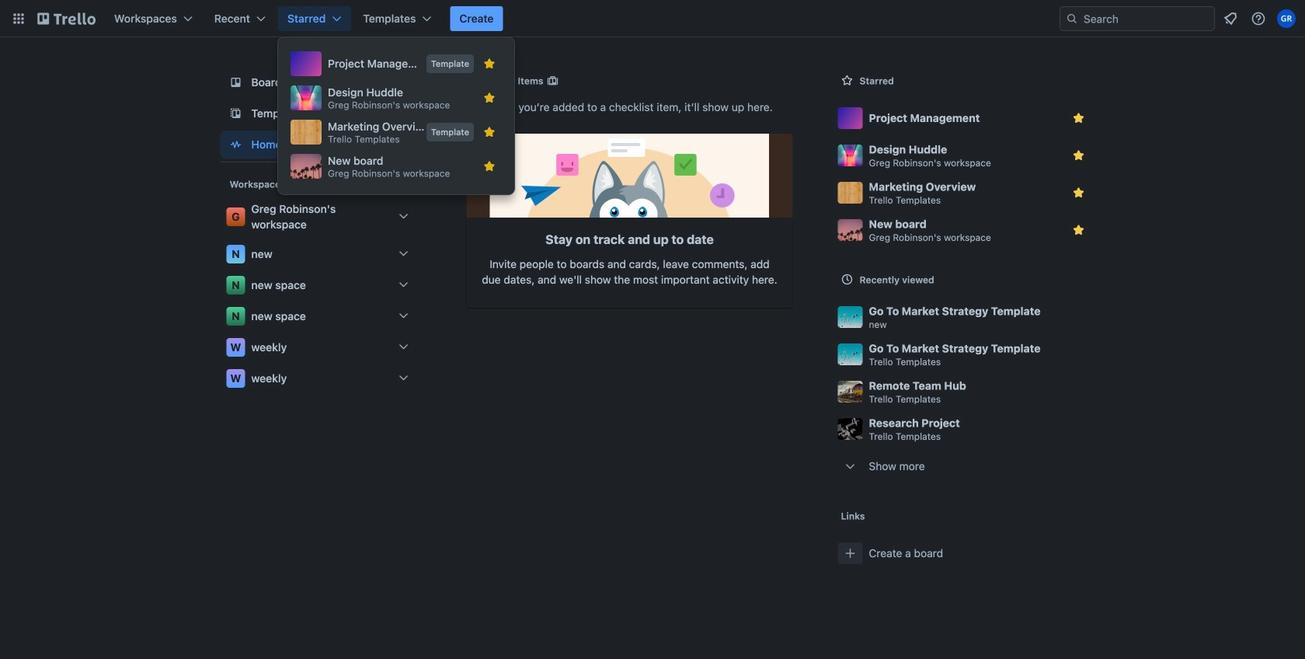 Task type: locate. For each thing, give the bounding box(es) containing it.
4 starred icon image from the top
[[483, 160, 496, 173]]

home image
[[227, 135, 245, 154]]

greg robinson (gregrobinson96) image
[[1278, 9, 1296, 28]]

click to unstar marketing overview. it will be removed from your starred list. image
[[1071, 185, 1087, 201]]

starred icon image
[[483, 58, 496, 70], [483, 92, 496, 104], [483, 126, 496, 138], [483, 160, 496, 173]]

Search field
[[1060, 6, 1216, 31]]

3 starred icon image from the top
[[483, 126, 496, 138]]

2 starred icon image from the top
[[483, 92, 496, 104]]

click to unstar design huddle. it will be removed from your starred list. image
[[1071, 148, 1087, 163]]



Task type: vqa. For each thing, say whether or not it's contained in the screenshot.
the right Tyler Black (Tylerblack440) image
no



Task type: describe. For each thing, give the bounding box(es) containing it.
click to unstar project management. it will be removed from your starred list. image
[[1071, 110, 1087, 126]]

back to home image
[[37, 6, 96, 31]]

primary element
[[0, 0, 1306, 37]]

search image
[[1066, 12, 1079, 25]]

1 starred icon image from the top
[[483, 58, 496, 70]]

0 notifications image
[[1222, 9, 1241, 28]]

template board image
[[227, 104, 245, 123]]

click to unstar new board. it will be removed from your starred list. image
[[1071, 222, 1087, 238]]

board image
[[227, 73, 245, 92]]

open information menu image
[[1251, 11, 1267, 26]]



